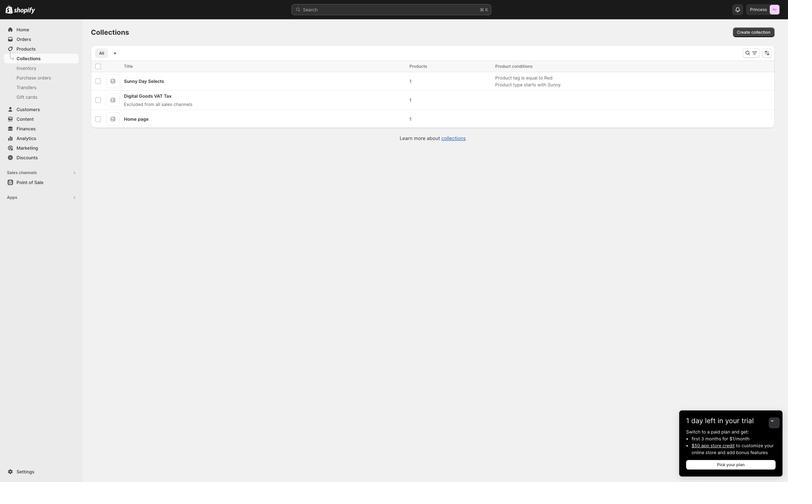 Task type: describe. For each thing, give the bounding box(es) containing it.
1 vertical spatial collections
[[17, 56, 41, 61]]

all
[[99, 51, 104, 56]]

collection
[[752, 30, 771, 35]]

left
[[706, 417, 717, 426]]

title
[[124, 64, 133, 69]]

day
[[692, 417, 704, 426]]

product conditions
[[496, 64, 533, 69]]

sales
[[7, 170, 18, 175]]

page
[[138, 116, 149, 122]]

app
[[702, 444, 710, 449]]

princess image
[[771, 5, 780, 14]]

all button
[[95, 49, 108, 58]]

content
[[17, 116, 34, 122]]

purchase
[[17, 75, 36, 81]]

home for home page
[[124, 116, 137, 122]]

in
[[718, 417, 724, 426]]

for
[[723, 437, 729, 442]]

orders link
[[4, 34, 79, 44]]

0 vertical spatial store
[[711, 444, 722, 449]]

point of sale
[[17, 180, 43, 185]]

trial
[[742, 417, 755, 426]]

channels inside button
[[19, 170, 37, 175]]

⌘ k
[[480, 7, 489, 12]]

1 horizontal spatial shopify image
[[14, 7, 35, 14]]

customize
[[742, 444, 764, 449]]

home link
[[4, 25, 79, 34]]

get:
[[742, 430, 750, 435]]

1 vertical spatial plan
[[737, 463, 746, 468]]

orders
[[37, 75, 51, 81]]

red
[[545, 75, 553, 81]]

1 horizontal spatial to
[[703, 430, 707, 435]]

sunny day selects
[[124, 79, 164, 84]]

credit
[[723, 444, 736, 449]]

home for home
[[17, 27, 29, 32]]

paid
[[712, 430, 721, 435]]

months
[[706, 437, 722, 442]]

point
[[17, 180, 28, 185]]

discounts
[[17, 155, 38, 161]]

sunny day selects link
[[124, 79, 164, 84]]

finances
[[17, 126, 36, 132]]

sales
[[162, 102, 173, 107]]

0 vertical spatial plan
[[722, 430, 731, 435]]

settings link
[[4, 468, 79, 477]]

title button
[[124, 63, 140, 70]]

search
[[303, 7, 318, 12]]

and for plan
[[732, 430, 740, 435]]

sunny inside product tag is equal to red product type starts with sunny
[[548, 82, 561, 88]]

a
[[708, 430, 711, 435]]

inventory
[[17, 65, 36, 71]]

point of sale link
[[4, 178, 79, 188]]

content link
[[4, 114, 79, 124]]

1 day left in your trial
[[687, 417, 755, 426]]

transfers
[[17, 85, 36, 90]]

home page link
[[124, 116, 149, 122]]

starts
[[524, 82, 537, 88]]

from
[[145, 102, 154, 107]]

products link
[[4, 44, 79, 54]]

tax
[[164, 93, 172, 99]]

add
[[728, 450, 736, 456]]

to customize your online store and add bonus features
[[692, 444, 775, 456]]

collections link
[[442, 135, 466, 141]]

switch to a paid plan and get:
[[687, 430, 750, 435]]

products inside 'link'
[[17, 46, 36, 52]]

apps button
[[4, 193, 79, 203]]

$1/month
[[730, 437, 750, 442]]

customers
[[17, 107, 40, 112]]

goods
[[139, 93, 153, 99]]

vat
[[154, 93, 163, 99]]

your inside to customize your online store and add bonus features
[[765, 444, 775, 449]]

1 horizontal spatial products
[[410, 64, 428, 69]]

collections link
[[4, 54, 79, 63]]



Task type: vqa. For each thing, say whether or not it's contained in the screenshot.
Purchase orders
yes



Task type: locate. For each thing, give the bounding box(es) containing it.
purchase orders link
[[4, 73, 79, 83]]

create
[[738, 30, 751, 35]]

0 vertical spatial channels
[[174, 102, 193, 107]]

1 day left in your trial button
[[680, 411, 783, 426]]

analytics link
[[4, 134, 79, 143]]

gift cards link
[[4, 92, 79, 102]]

digital goods vat tax excluded from all sales channels
[[124, 93, 193, 107]]

point of sale button
[[0, 178, 83, 188]]

equal
[[527, 75, 538, 81]]

2 vertical spatial to
[[737, 444, 741, 449]]

with
[[538, 82, 547, 88]]

home page
[[124, 116, 149, 122]]

first
[[692, 437, 701, 442]]

to up with
[[539, 75, 544, 81]]

channels up point of sale
[[19, 170, 37, 175]]

collections
[[442, 135, 466, 141]]

type
[[514, 82, 523, 88]]

1 vertical spatial your
[[765, 444, 775, 449]]

home
[[17, 27, 29, 32], [124, 116, 137, 122]]

product left the tag
[[496, 75, 512, 81]]

create collection link
[[734, 28, 776, 37]]

products
[[17, 46, 36, 52], [410, 64, 428, 69]]

store down $50 app store credit
[[706, 450, 717, 456]]

0 horizontal spatial shopify image
[[6, 5, 13, 14]]

home up orders
[[17, 27, 29, 32]]

finances link
[[4, 124, 79, 134]]

about
[[427, 135, 440, 141]]

apps
[[7, 195, 17, 200]]

to down the $1/month
[[737, 444, 741, 449]]

2 product from the top
[[496, 75, 512, 81]]

and up the $1/month
[[732, 430, 740, 435]]

0 horizontal spatial channels
[[19, 170, 37, 175]]

learn more about collections
[[400, 135, 466, 141]]

gift cards
[[17, 94, 37, 100]]

collections
[[91, 28, 129, 37], [17, 56, 41, 61]]

0 vertical spatial to
[[539, 75, 544, 81]]

0 horizontal spatial home
[[17, 27, 29, 32]]

1 horizontal spatial collections
[[91, 28, 129, 37]]

1 horizontal spatial and
[[732, 430, 740, 435]]

create collection
[[738, 30, 771, 35]]

product tag is equal to red product type starts with sunny
[[496, 75, 561, 88]]

1 product from the top
[[496, 64, 511, 69]]

and left add
[[718, 450, 726, 456]]

purchase orders
[[17, 75, 51, 81]]

all
[[156, 102, 160, 107]]

collections up all
[[91, 28, 129, 37]]

pick
[[718, 463, 726, 468]]

your right in
[[726, 417, 740, 426]]

channels inside digital goods vat tax excluded from all sales channels
[[174, 102, 193, 107]]

bonus
[[737, 450, 750, 456]]

to inside product tag is equal to red product type starts with sunny
[[539, 75, 544, 81]]

0 horizontal spatial products
[[17, 46, 36, 52]]

1 horizontal spatial sunny
[[548, 82, 561, 88]]

digital goods vat tax link
[[124, 93, 172, 99]]

store
[[711, 444, 722, 449], [706, 450, 717, 456]]

pick your plan link
[[687, 461, 777, 470]]

your right pick
[[727, 463, 736, 468]]

shopify image
[[6, 5, 13, 14], [14, 7, 35, 14]]

product for product conditions
[[496, 64, 511, 69]]

digital
[[124, 93, 138, 99]]

0 vertical spatial product
[[496, 64, 511, 69]]

$50 app store credit
[[692, 444, 736, 449]]

0 vertical spatial and
[[732, 430, 740, 435]]

your
[[726, 417, 740, 426], [765, 444, 775, 449], [727, 463, 736, 468]]

⌘
[[480, 7, 485, 12]]

1 vertical spatial to
[[703, 430, 707, 435]]

1 horizontal spatial channels
[[174, 102, 193, 107]]

product left conditions
[[496, 64, 511, 69]]

settings
[[17, 470, 34, 475]]

1 horizontal spatial home
[[124, 116, 137, 122]]

1 vertical spatial and
[[718, 450, 726, 456]]

and
[[732, 430, 740, 435], [718, 450, 726, 456]]

2 vertical spatial your
[[727, 463, 736, 468]]

your inside pick your plan link
[[727, 463, 736, 468]]

plan up for
[[722, 430, 731, 435]]

1 vertical spatial store
[[706, 450, 717, 456]]

1 inside 1 day left in your trial dropdown button
[[687, 417, 690, 426]]

to
[[539, 75, 544, 81], [703, 430, 707, 435], [737, 444, 741, 449]]

0 horizontal spatial sunny
[[124, 79, 138, 84]]

product for product tag is equal to red product type starts with sunny
[[496, 75, 512, 81]]

0 vertical spatial collections
[[91, 28, 129, 37]]

your inside 1 day left in your trial dropdown button
[[726, 417, 740, 426]]

1 vertical spatial product
[[496, 75, 512, 81]]

0 vertical spatial home
[[17, 27, 29, 32]]

0 vertical spatial your
[[726, 417, 740, 426]]

collections up the inventory
[[17, 56, 41, 61]]

princess
[[751, 7, 768, 12]]

analytics
[[17, 136, 36, 141]]

1
[[410, 79, 412, 84], [410, 98, 412, 103], [410, 116, 412, 122], [687, 417, 690, 426]]

$50 app store credit link
[[692, 444, 736, 449]]

day
[[139, 79, 147, 84]]

store inside to customize your online store and add bonus features
[[706, 450, 717, 456]]

1 vertical spatial channels
[[19, 170, 37, 175]]

more
[[414, 135, 426, 141]]

home left page
[[124, 116, 137, 122]]

marketing link
[[4, 143, 79, 153]]

1 horizontal spatial plan
[[737, 463, 746, 468]]

0 vertical spatial products
[[17, 46, 36, 52]]

sunny down red
[[548, 82, 561, 88]]

and for store
[[718, 450, 726, 456]]

is
[[522, 75, 525, 81]]

transfers link
[[4, 83, 79, 92]]

sale
[[34, 180, 43, 185]]

$50
[[692, 444, 701, 449]]

0 horizontal spatial and
[[718, 450, 726, 456]]

and inside to customize your online store and add bonus features
[[718, 450, 726, 456]]

3 product from the top
[[496, 82, 512, 88]]

switch
[[687, 430, 701, 435]]

features
[[751, 450, 769, 456]]

sales channels button
[[4, 168, 79, 178]]

learn
[[400, 135, 413, 141]]

store down months
[[711, 444, 722, 449]]

3
[[702, 437, 705, 442]]

1 day left in your trial element
[[680, 429, 783, 477]]

cards
[[26, 94, 37, 100]]

inventory link
[[4, 63, 79, 73]]

0 horizontal spatial collections
[[17, 56, 41, 61]]

1 vertical spatial products
[[410, 64, 428, 69]]

0 horizontal spatial plan
[[722, 430, 731, 435]]

sunny left day
[[124, 79, 138, 84]]

0 horizontal spatial to
[[539, 75, 544, 81]]

to left a
[[703, 430, 707, 435]]

2 horizontal spatial to
[[737, 444, 741, 449]]

discounts link
[[4, 153, 79, 163]]

channels right sales
[[174, 102, 193, 107]]

orders
[[17, 37, 31, 42]]

marketing
[[17, 145, 38, 151]]

selects
[[148, 79, 164, 84]]

plan down bonus
[[737, 463, 746, 468]]

of
[[29, 180, 33, 185]]

your up features
[[765, 444, 775, 449]]

excluded
[[124, 102, 143, 107]]

1 vertical spatial home
[[124, 116, 137, 122]]

to inside to customize your online store and add bonus features
[[737, 444, 741, 449]]

customers link
[[4, 105, 79, 114]]

product left type
[[496, 82, 512, 88]]

2 vertical spatial product
[[496, 82, 512, 88]]

sunny
[[124, 79, 138, 84], [548, 82, 561, 88]]

conditions
[[513, 64, 533, 69]]

first 3 months for $1/month
[[692, 437, 750, 442]]



